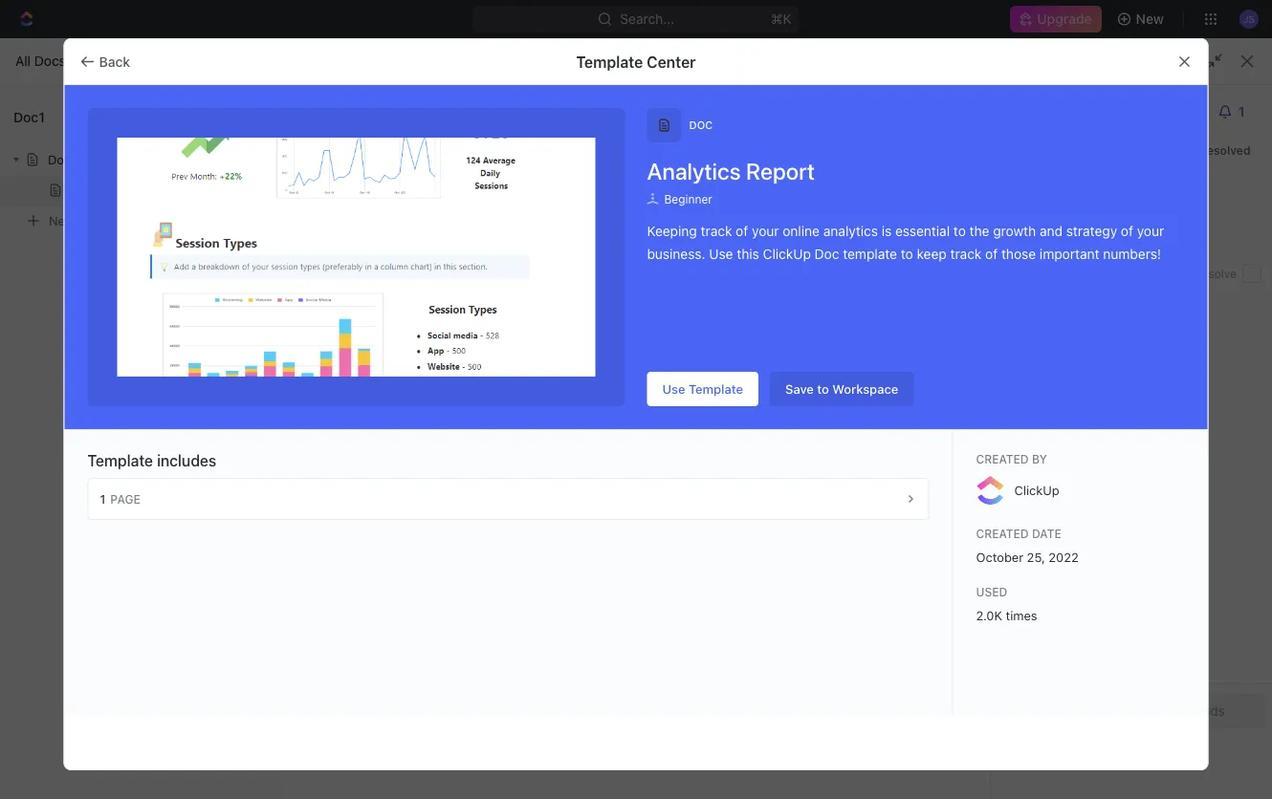 Task type: describe. For each thing, give the bounding box(es) containing it.
test comment
[[1026, 235, 1111, 251]]

template center
[[576, 53, 696, 71]]

1 horizontal spatial track
[[950, 246, 982, 262]]

share button
[[1061, 75, 1121, 105]]

enable
[[531, 44, 574, 60]]

1 vertical spatial team space
[[290, 143, 443, 175]]

to left the
[[954, 223, 966, 239]]

today at 3:15 pm
[[497, 224, 605, 240]]

times
[[1006, 608, 1038, 623]]

upgrade
[[1037, 11, 1092, 27]]

2/5
[[297, 764, 312, 775]]

analytics
[[823, 223, 878, 239]]

template up save at the right top
[[767, 349, 823, 365]]

team
[[369, 714, 400, 730]]

0 horizontal spatial of
[[736, 223, 748, 239]]

untitled
[[650, 319, 699, 334]]

template down search...
[[576, 53, 643, 71]]

0 vertical spatial track
[[701, 223, 732, 239]]

projects
[[332, 514, 384, 530]]

automations
[[1139, 82, 1219, 98]]

enable
[[731, 44, 773, 60]]

test
[[1026, 235, 1049, 251]]

team space inside tree
[[46, 401, 123, 417]]

2.0k
[[976, 608, 1003, 623]]

inbox link
[[8, 154, 235, 185]]

includes
[[157, 452, 217, 470]]

use inside keeping track of your online analytics is essential to the growth and strategy of your business. use this clickup doc template to keep track of those important numbers!
[[709, 246, 733, 262]]

save
[[785, 382, 814, 397]]

to right list
[[762, 702, 773, 715]]

automations button
[[1129, 76, 1228, 104]]

pm
[[585, 224, 605, 240]]

numbers!
[[1103, 246, 1162, 262]]

home link
[[8, 121, 235, 152]]

date
[[1032, 527, 1062, 541]]

untitled link
[[616, 311, 901, 342]]

team space link inside team space tree
[[46, 394, 232, 425]]

new for new page
[[49, 214, 75, 228]]

2 vertical spatial docs
[[623, 283, 660, 301]]

table link
[[700, 201, 737, 228]]

report
[[746, 158, 815, 185]]

doc inside keeping track of your online analytics is essential to the growth and strategy of your business. use this clickup doc template to keep track of those important numbers!
[[815, 246, 839, 262]]

at
[[538, 224, 551, 240]]

1 vertical spatial doc1
[[13, 110, 45, 125]]

gantt
[[633, 206, 668, 222]]

the
[[970, 223, 990, 239]]

center
[[647, 53, 696, 71]]

all docs link
[[15, 53, 66, 69]]

all docs
[[15, 53, 66, 69]]

agenda
[[716, 349, 763, 365]]

page for 1 page
[[110, 493, 140, 506]]

browser
[[577, 44, 629, 60]]

new for new
[[1136, 11, 1164, 27]]

folders button
[[295, 464, 1200, 486]]

inbox
[[46, 161, 79, 177]]

important
[[1040, 246, 1100, 262]]

3:15
[[554, 224, 582, 240]]

2022
[[1049, 550, 1079, 564]]

1 horizontal spatial of
[[986, 246, 998, 262]]

page for new page
[[78, 214, 107, 228]]

recent
[[291, 283, 341, 301]]

1 vertical spatial use
[[662, 382, 685, 397]]

folders
[[296, 466, 350, 484]]

back
[[99, 54, 130, 69]]

want
[[481, 44, 512, 60]]

workshop agenda template
[[650, 349, 823, 365]]

1 horizontal spatial this
[[816, 44, 839, 60]]

docs inside the "all docs" link
[[34, 53, 66, 69]]

used 2.0k times
[[976, 585, 1038, 623]]

map
[[352, 319, 379, 334]]

october
[[976, 550, 1024, 564]]

invite for invite
[[50, 769, 83, 785]]

growth
[[993, 223, 1036, 239]]

new
[[714, 702, 736, 715]]

projects button
[[291, 498, 519, 546]]

template includes
[[88, 452, 217, 470]]

1 vertical spatial team
[[290, 143, 355, 175]]

sidebar navigation
[[0, 67, 244, 800]]

essential
[[895, 223, 950, 239]]

your right list
[[776, 702, 800, 715]]

a
[[704, 702, 711, 715]]

today
[[497, 224, 535, 240]]

your up numbers!
[[1137, 223, 1165, 239]]

user group image
[[262, 85, 274, 95]]

workshop
[[650, 349, 712, 365]]

1 horizontal spatial doc1
[[48, 153, 77, 167]]

1 for 1 page
[[100, 493, 106, 506]]

template down workshop agenda template
[[689, 382, 743, 397]]

2 horizontal spatial of
[[1121, 223, 1134, 239]]

1 for 1 min
[[1026, 210, 1030, 223]]

table
[[703, 206, 737, 222]]

keeping
[[647, 223, 697, 239]]

favorites
[[15, 307, 66, 320]]

do
[[433, 44, 451, 60]]

hide
[[783, 44, 812, 60]]

1 comment
[[361, 132, 428, 148]]

analytics report
[[647, 158, 815, 185]]

share
[[1073, 82, 1109, 98]]



Task type: vqa. For each thing, say whether or not it's contained in the screenshot.
Today
yes



Task type: locate. For each thing, give the bounding box(es) containing it.
2 created from the top
[[976, 527, 1029, 541]]

1 horizontal spatial doc
[[815, 246, 839, 262]]

1 horizontal spatial comment
[[1053, 235, 1111, 251]]

1 vertical spatial created
[[976, 527, 1029, 541]]

keep
[[917, 246, 947, 262]]

clickup down the online
[[763, 246, 811, 262]]

0 horizontal spatial track
[[701, 223, 732, 239]]

2 horizontal spatial doc1
[[102, 53, 133, 69]]

use template
[[662, 382, 743, 397]]

0 vertical spatial clickup
[[763, 246, 811, 262]]

home
[[46, 129, 83, 144]]

0 vertical spatial team space
[[279, 82, 356, 98]]

0 horizontal spatial comment
[[370, 132, 428, 148]]

0 horizontal spatial invite
[[50, 769, 83, 785]]

0 vertical spatial 1
[[361, 132, 367, 148]]

template up 1 page on the bottom left of the page
[[88, 452, 153, 470]]

1
[[361, 132, 367, 148], [1026, 210, 1030, 223], [100, 493, 106, 506]]

1 horizontal spatial clickup
[[1015, 484, 1060, 498]]

use down workshop
[[662, 382, 685, 397]]

dashboards
[[46, 226, 120, 242]]

0 vertical spatial doc1
[[102, 53, 133, 69]]

0 vertical spatial docs
[[34, 53, 66, 69]]

of
[[736, 223, 748, 239], [1121, 223, 1134, 239], [986, 246, 998, 262]]

docs link
[[8, 187, 235, 217]]

0 vertical spatial created
[[976, 453, 1029, 466]]

template
[[843, 246, 897, 262]]

1 vertical spatial this
[[737, 246, 759, 262]]

docs up new page
[[46, 194, 77, 210]]

mind
[[318, 319, 348, 334]]

1 vertical spatial clickup
[[1015, 484, 1060, 498]]

this
[[816, 44, 839, 60], [737, 246, 759, 262]]

1 vertical spatial 1
[[1026, 210, 1030, 223]]

beginner
[[664, 193, 713, 206]]

1 horizontal spatial invite
[[301, 714, 335, 730]]

docs
[[34, 53, 66, 69], [46, 194, 77, 210], [623, 283, 660, 301]]

2 vertical spatial 1
[[100, 493, 106, 506]]

0 horizontal spatial this
[[737, 246, 759, 262]]

doc
[[689, 119, 713, 132], [815, 246, 839, 262]]

0 horizontal spatial new
[[49, 214, 75, 228]]

subpage1 down 1 comment
[[340, 156, 517, 201]]

add a new list to your space
[[680, 702, 837, 715]]

space inside tree
[[84, 401, 123, 417]]

those
[[1002, 246, 1036, 262]]

1 horizontal spatial subpage1
[[340, 156, 517, 201]]

online
[[783, 223, 820, 239]]

strategy
[[1067, 223, 1118, 239]]

2 vertical spatial doc1
[[48, 153, 77, 167]]

back button
[[72, 46, 142, 77]]

and
[[1040, 223, 1063, 239]]

analytics
[[647, 158, 741, 185]]

1 vertical spatial invite
[[50, 769, 83, 785]]

1 vertical spatial track
[[950, 246, 982, 262]]

business.
[[647, 246, 706, 262]]

created for created date october 25, 2022
[[976, 527, 1029, 541]]

0 horizontal spatial doc1
[[13, 110, 45, 125]]

2 vertical spatial team
[[46, 401, 80, 417]]

0 vertical spatial page
[[78, 214, 107, 228]]

list
[[739, 702, 759, 715]]

track down the
[[950, 246, 982, 262]]

0 vertical spatial new
[[1136, 11, 1164, 27]]

use
[[709, 246, 733, 262], [662, 382, 685, 397]]

docs up untitled
[[623, 283, 660, 301]]

to right save at the right top
[[817, 382, 829, 397]]

gantt link
[[629, 201, 668, 228]]

2 horizontal spatial 1
[[1026, 210, 1030, 223]]

clickup
[[763, 246, 811, 262], [1015, 484, 1060, 498]]

0 vertical spatial team
[[279, 82, 313, 98]]

onboarding checklist button element
[[267, 762, 282, 778]]

1 horizontal spatial 1
[[361, 132, 367, 148]]

subpage1
[[340, 156, 517, 201], [71, 183, 129, 198]]

0 horizontal spatial doc
[[689, 119, 713, 132]]

invite inside sidebar navigation
[[50, 769, 83, 785]]

all
[[15, 53, 31, 69]]

0 horizontal spatial page
[[78, 214, 107, 228]]

resolve
[[1195, 267, 1237, 280]]

onboarding checklist button image
[[267, 762, 282, 778]]

0 horizontal spatial subpage1
[[71, 183, 129, 198]]

doc down analytics
[[815, 246, 839, 262]]

assigned to
[[1045, 267, 1108, 280]]

1 page
[[100, 493, 140, 506]]

min
[[1034, 210, 1052, 223]]

of down the
[[986, 246, 998, 262]]

of down table
[[736, 223, 748, 239]]

invite your team
[[301, 714, 400, 730]]

of up numbers!
[[1121, 223, 1134, 239]]

docs right all
[[34, 53, 66, 69]]

doc1
[[102, 53, 133, 69], [13, 110, 45, 125], [48, 153, 77, 167]]

1 min
[[1026, 210, 1052, 223]]

calendar
[[541, 206, 597, 222]]

clickup down by
[[1015, 484, 1060, 498]]

to
[[515, 44, 528, 60], [954, 223, 966, 239], [901, 246, 913, 262], [1098, 267, 1108, 280], [817, 382, 829, 397], [762, 702, 773, 715]]

1 vertical spatial page
[[110, 493, 140, 506]]

1 vertical spatial doc
[[815, 246, 839, 262]]

created up october
[[976, 527, 1029, 541]]

page down inbox link
[[78, 214, 107, 228]]

to left 'keep'
[[901, 246, 913, 262]]

0 vertical spatial doc
[[689, 119, 713, 132]]

new page
[[49, 214, 107, 228]]

team
[[279, 82, 313, 98], [290, 143, 355, 175], [46, 401, 80, 417]]

use down table link
[[709, 246, 733, 262]]

team space
[[279, 82, 356, 98], [290, 143, 443, 175], [46, 401, 123, 417]]

upgrade link
[[1011, 6, 1102, 33]]

doc up analytics
[[689, 119, 713, 132]]

⌘k
[[771, 11, 792, 27]]

calendar link
[[537, 201, 597, 228]]

track down table
[[701, 223, 732, 239]]

invite for invite your team
[[301, 714, 335, 730]]

favorites button
[[8, 302, 73, 325]]

search...
[[620, 11, 675, 27]]

you
[[455, 44, 477, 60]]

0 horizontal spatial use
[[662, 382, 685, 397]]

used
[[976, 585, 1008, 599]]

created left by
[[976, 453, 1029, 466]]

1 horizontal spatial use
[[709, 246, 733, 262]]

this inside keeping track of your online analytics is essential to the growth and strategy of your business. use this clickup doc template to keep track of those important numbers!
[[737, 246, 759, 262]]

created date october 25, 2022
[[976, 527, 1079, 564]]

0 horizontal spatial 1
[[100, 493, 106, 506]]

workshop agenda template link
[[616, 342, 901, 373]]

to right want
[[515, 44, 528, 60]]

1 for 1 comment
[[361, 132, 367, 148]]

comment
[[370, 132, 428, 148], [1053, 235, 1111, 251]]

track
[[701, 223, 732, 239], [950, 246, 982, 262]]

0 horizontal spatial clickup
[[763, 246, 811, 262]]

0 horizontal spatial team space link
[[46, 394, 232, 425]]

1 horizontal spatial page
[[110, 493, 140, 506]]

0 vertical spatial comment
[[370, 132, 428, 148]]

by
[[1032, 453, 1047, 466]]

1 horizontal spatial team space link
[[255, 78, 361, 101]]

new inside button
[[1136, 11, 1164, 27]]

clickup inside keeping track of your online analytics is essential to the growth and strategy of your business. use this clickup doc template to keep track of those important numbers!
[[763, 246, 811, 262]]

subpage1 up new page
[[71, 183, 129, 198]]

2 vertical spatial team space
[[46, 401, 123, 417]]

is
[[882, 223, 892, 239]]

1 vertical spatial comment
[[1053, 235, 1111, 251]]

team inside tree
[[46, 401, 80, 417]]

comment for test comment
[[1053, 235, 1111, 251]]

space
[[317, 82, 356, 98], [361, 143, 438, 175], [84, 401, 123, 417], [803, 702, 837, 715]]

1 created from the top
[[976, 453, 1029, 466]]

doc1 down home
[[48, 153, 77, 167]]

0 vertical spatial team space link
[[255, 78, 361, 101]]

0 vertical spatial invite
[[301, 714, 335, 730]]

new up automations at the top
[[1136, 11, 1164, 27]]

invite
[[301, 714, 335, 730], [50, 769, 83, 785]]

docs inside docs link
[[46, 194, 77, 210]]

comments
[[1006, 101, 1092, 122]]

your left team
[[338, 714, 365, 730]]

this right hide
[[816, 44, 839, 60]]

0 vertical spatial use
[[709, 246, 733, 262]]

doc1 down all
[[13, 110, 45, 125]]

created for created by
[[976, 453, 1029, 466]]

this down table
[[737, 246, 759, 262]]

team space tree
[[8, 362, 235, 555]]

1 vertical spatial team space link
[[46, 394, 232, 425]]

1 vertical spatial new
[[49, 214, 75, 228]]

new button
[[1109, 4, 1176, 34]]

mind map link
[[283, 311, 568, 342]]

1 vertical spatial docs
[[46, 194, 77, 210]]

assigned
[[1045, 267, 1094, 280]]

your left the online
[[752, 223, 779, 239]]

keeping track of your online analytics is essential to the growth and strategy of your business. use this clickup doc template to keep track of those important numbers!
[[647, 223, 1165, 262]]

notifications?
[[632, 44, 718, 60]]

to right assigned
[[1098, 267, 1108, 280]]

add
[[680, 702, 701, 715]]

doc1 up home link in the top left of the page
[[102, 53, 133, 69]]

created inside the created date october 25, 2022
[[976, 527, 1029, 541]]

your
[[752, 223, 779, 239], [1137, 223, 1165, 239], [776, 702, 800, 715], [338, 714, 365, 730]]

page down template includes
[[110, 493, 140, 506]]

1 horizontal spatial new
[[1136, 11, 1164, 27]]

0 vertical spatial this
[[816, 44, 839, 60]]

new down inbox on the top left
[[49, 214, 75, 228]]

comment for 1 comment
[[370, 132, 428, 148]]

workspace
[[833, 382, 899, 397]]

created by
[[976, 453, 1047, 466]]



